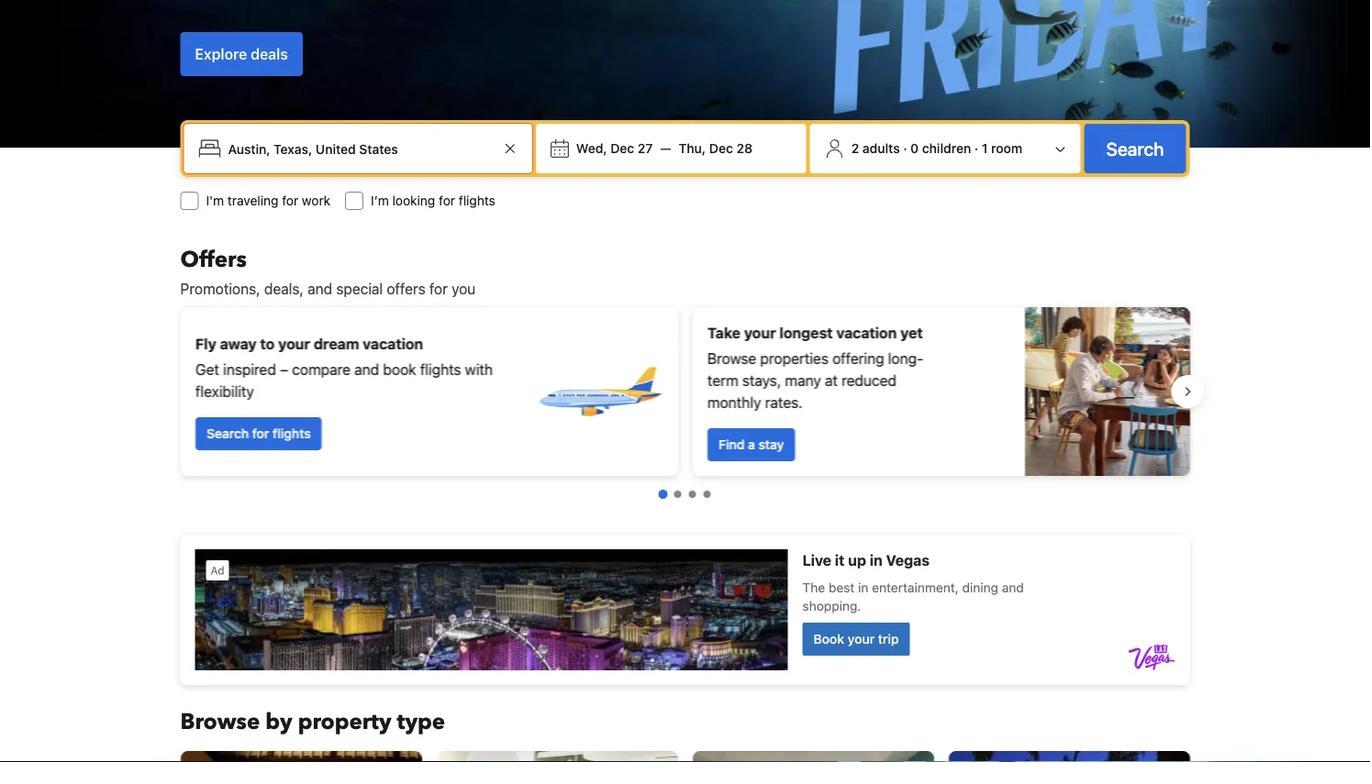 Task type: locate. For each thing, give the bounding box(es) containing it.
0 vertical spatial search
[[1107, 138, 1165, 159]]

0 vertical spatial and
[[308, 280, 332, 298]]

–
[[280, 361, 288, 379]]

browse
[[707, 350, 756, 368], [180, 707, 260, 738]]

for left work
[[282, 193, 299, 208]]

main content
[[166, 245, 1205, 763]]

for left you
[[430, 280, 448, 298]]

0 horizontal spatial vacation
[[362, 336, 423, 353]]

flights
[[459, 193, 496, 208], [420, 361, 461, 379], [272, 426, 311, 442]]

0 horizontal spatial your
[[278, 336, 310, 353]]

flights inside fly away to your dream vacation get inspired – compare and book flights with flexibility
[[420, 361, 461, 379]]

dec left 28
[[710, 141, 733, 156]]

region
[[166, 300, 1205, 484]]

vacation inside take your longest vacation yet browse properties offering long- term stays, many at reduced monthly rates.
[[836, 325, 897, 342]]

1
[[982, 141, 988, 156]]

Where are you going? field
[[221, 132, 499, 165]]

wed,
[[576, 141, 607, 156]]

compare
[[292, 361, 350, 379]]

search inside button
[[1107, 138, 1165, 159]]

1 horizontal spatial browse
[[707, 350, 756, 368]]

flights down –
[[272, 426, 311, 442]]

1 vertical spatial flights
[[420, 361, 461, 379]]

27
[[638, 141, 653, 156]]

dream
[[313, 336, 359, 353]]

find a stay link
[[707, 429, 795, 462]]

2 adults · 0 children · 1 room
[[852, 141, 1023, 156]]

1 vertical spatial and
[[354, 361, 379, 379]]

1 horizontal spatial and
[[354, 361, 379, 379]]

dec
[[611, 141, 635, 156], [710, 141, 733, 156]]

0 vertical spatial flights
[[459, 193, 496, 208]]

vacation inside fly away to your dream vacation get inspired – compare and book flights with flexibility
[[362, 336, 423, 353]]

your inside fly away to your dream vacation get inspired – compare and book flights with flexibility
[[278, 336, 310, 353]]

search for flights
[[206, 426, 311, 442]]

browse left by in the bottom left of the page
[[180, 707, 260, 738]]

dec left 27
[[611, 141, 635, 156]]

·
[[904, 141, 908, 156], [975, 141, 979, 156]]

vacation
[[836, 325, 897, 342], [362, 336, 423, 353]]

0 horizontal spatial and
[[308, 280, 332, 298]]

work
[[302, 193, 331, 208]]

browse up term
[[707, 350, 756, 368]]

deals
[[251, 45, 288, 63]]

away
[[220, 336, 256, 353]]

fly away to your dream vacation image
[[535, 328, 663, 456]]

type
[[397, 707, 445, 738]]

vacation up the book
[[362, 336, 423, 353]]

0 vertical spatial browse
[[707, 350, 756, 368]]

take your longest vacation yet image
[[1025, 308, 1190, 477]]

· left 0
[[904, 141, 908, 156]]

offering
[[832, 350, 884, 368]]

1 horizontal spatial search
[[1107, 138, 1165, 159]]

progress bar
[[659, 490, 711, 499]]

by
[[266, 707, 293, 738]]

main content containing offers
[[166, 245, 1205, 763]]

children
[[923, 141, 972, 156]]

flights right looking
[[459, 193, 496, 208]]

1 vertical spatial search
[[206, 426, 248, 442]]

adults
[[863, 141, 900, 156]]

0 horizontal spatial browse
[[180, 707, 260, 738]]

0 horizontal spatial search
[[206, 426, 248, 442]]

browse by property type
[[180, 707, 445, 738]]

your
[[744, 325, 776, 342], [278, 336, 310, 353]]

a
[[748, 438, 755, 453]]

1 vertical spatial browse
[[180, 707, 260, 738]]

0 horizontal spatial dec
[[611, 141, 635, 156]]

at
[[825, 372, 838, 390]]

0 horizontal spatial ·
[[904, 141, 908, 156]]

2 dec from the left
[[710, 141, 733, 156]]

1 horizontal spatial your
[[744, 325, 776, 342]]

term
[[707, 372, 738, 390]]

· left 1
[[975, 141, 979, 156]]

1 horizontal spatial dec
[[710, 141, 733, 156]]

stays,
[[742, 372, 781, 390]]

flights left the "with"
[[420, 361, 461, 379]]

for
[[282, 193, 299, 208], [439, 193, 455, 208], [430, 280, 448, 298], [252, 426, 269, 442]]

yet
[[900, 325, 923, 342]]

explore deals link
[[180, 32, 303, 76]]

your right to
[[278, 336, 310, 353]]

search button
[[1085, 124, 1187, 174]]

search
[[1107, 138, 1165, 159], [206, 426, 248, 442]]

1 horizontal spatial vacation
[[836, 325, 897, 342]]

and
[[308, 280, 332, 298], [354, 361, 379, 379]]

vacation up offering
[[836, 325, 897, 342]]

browse inside take your longest vacation yet browse properties offering long- term stays, many at reduced monthly rates.
[[707, 350, 756, 368]]

for right looking
[[439, 193, 455, 208]]

fly
[[195, 336, 216, 353]]

and right 'deals,'
[[308, 280, 332, 298]]

for down flexibility
[[252, 426, 269, 442]]

thu,
[[679, 141, 706, 156]]

1 horizontal spatial ·
[[975, 141, 979, 156]]

2 · from the left
[[975, 141, 979, 156]]

you
[[452, 280, 476, 298]]

and left the book
[[354, 361, 379, 379]]

your right take
[[744, 325, 776, 342]]



Task type: vqa. For each thing, say whether or not it's contained in the screenshot.
99)
no



Task type: describe. For each thing, give the bounding box(es) containing it.
wed, dec 27 button
[[569, 132, 661, 165]]

longest
[[780, 325, 833, 342]]

explore
[[195, 45, 247, 63]]

inspired
[[223, 361, 276, 379]]

2
[[852, 141, 860, 156]]

fly away to your dream vacation get inspired – compare and book flights with flexibility
[[195, 336, 493, 401]]

region containing take your longest vacation yet
[[166, 300, 1205, 484]]

offers
[[180, 245, 247, 275]]

room
[[992, 141, 1023, 156]]

your inside take your longest vacation yet browse properties offering long- term stays, many at reduced monthly rates.
[[744, 325, 776, 342]]

28
[[737, 141, 753, 156]]

thu, dec 28 button
[[672, 132, 760, 165]]

i'm
[[371, 193, 389, 208]]

with
[[465, 361, 493, 379]]

advertisement region
[[180, 535, 1190, 686]]

wed, dec 27 — thu, dec 28
[[576, 141, 753, 156]]

property
[[298, 707, 392, 738]]

special
[[336, 280, 383, 298]]

properties
[[760, 350, 829, 368]]

deals,
[[264, 280, 304, 298]]

2 vertical spatial flights
[[272, 426, 311, 442]]

find a stay
[[718, 438, 784, 453]]

and inside fly away to your dream vacation get inspired – compare and book flights with flexibility
[[354, 361, 379, 379]]

find
[[718, 438, 745, 453]]

i'm
[[206, 193, 224, 208]]

monthly
[[707, 394, 761, 412]]

stay
[[758, 438, 784, 453]]

1 dec from the left
[[611, 141, 635, 156]]

i'm traveling for work
[[206, 193, 331, 208]]

search for flights link
[[195, 418, 322, 451]]

and inside offers promotions, deals, and special offers for you
[[308, 280, 332, 298]]

looking
[[393, 193, 436, 208]]

0
[[911, 141, 919, 156]]

reduced
[[842, 372, 897, 390]]

to
[[260, 336, 274, 353]]

i'm looking for flights
[[371, 193, 496, 208]]

promotions,
[[180, 280, 260, 298]]

1 · from the left
[[904, 141, 908, 156]]

take your longest vacation yet browse properties offering long- term stays, many at reduced monthly rates.
[[707, 325, 923, 412]]

offers promotions, deals, and special offers for you
[[180, 245, 476, 298]]

offers
[[387, 280, 426, 298]]

many
[[785, 372, 821, 390]]

for inside the search for flights link
[[252, 426, 269, 442]]

traveling
[[228, 193, 279, 208]]

get
[[195, 361, 219, 379]]

search for search
[[1107, 138, 1165, 159]]

rates.
[[765, 394, 803, 412]]

search for search for flights
[[206, 426, 248, 442]]

take
[[707, 325, 740, 342]]

book
[[383, 361, 416, 379]]

long-
[[888, 350, 923, 368]]

2 adults · 0 children · 1 room button
[[818, 131, 1074, 166]]

explore deals
[[195, 45, 288, 63]]

flexibility
[[195, 383, 254, 401]]

for inside offers promotions, deals, and special offers for you
[[430, 280, 448, 298]]

—
[[661, 141, 672, 156]]



